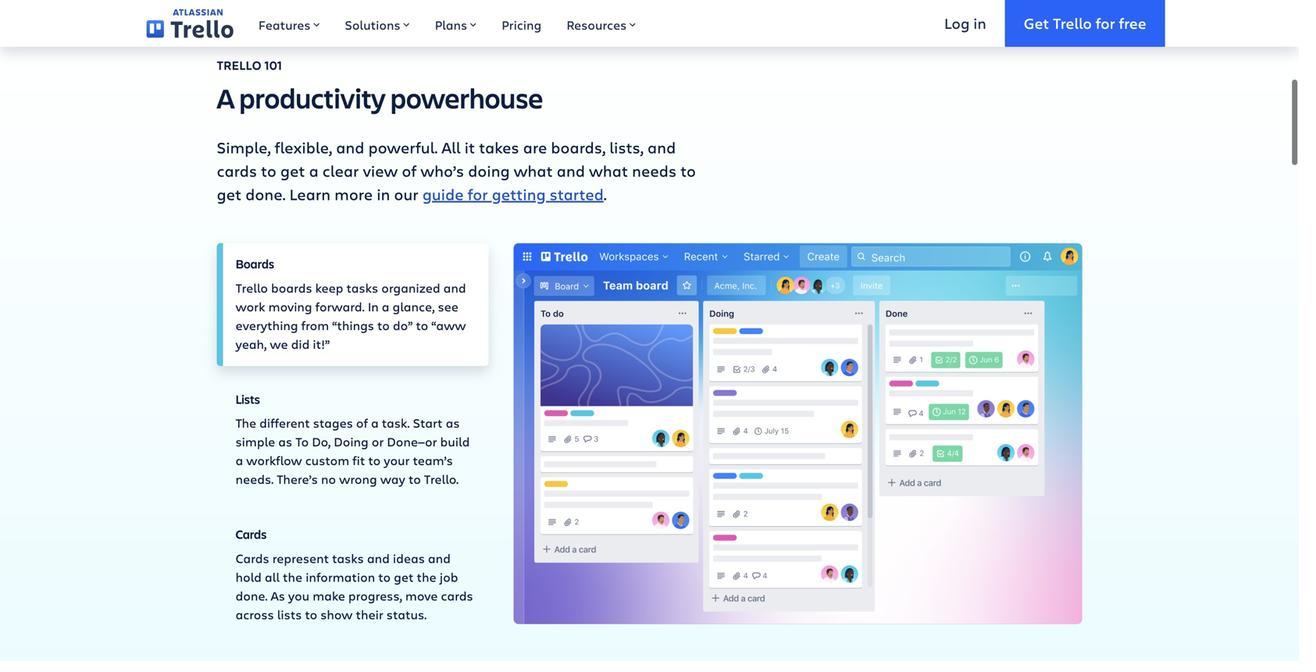 Task type: locate. For each thing, give the bounding box(es) containing it.
done.
[[246, 184, 286, 205], [236, 588, 268, 605]]

in right log
[[974, 13, 987, 33]]

the
[[283, 569, 303, 586], [417, 569, 437, 586]]

trello left 101
[[217, 57, 261, 74]]

done. left "learn"
[[246, 184, 286, 205]]

glance,
[[393, 298, 435, 315]]

and up 'job'
[[428, 551, 451, 567]]

2 cards from the top
[[236, 551, 269, 567]]

task.
[[382, 415, 410, 432]]

to right needs at the top
[[681, 160, 696, 181]]

clear
[[323, 160, 359, 181]]

1 vertical spatial in
[[377, 184, 390, 205]]

and left ideas
[[367, 551, 390, 567]]

make
[[313, 588, 345, 605]]

work
[[236, 298, 265, 315]]

0 vertical spatial done.
[[246, 184, 286, 205]]

1 horizontal spatial of
[[402, 160, 417, 181]]

to
[[261, 160, 277, 181], [681, 160, 696, 181], [377, 317, 390, 334], [416, 317, 428, 334], [368, 453, 381, 469], [409, 471, 421, 488], [378, 569, 391, 586], [305, 607, 317, 624]]

stages
[[313, 415, 353, 432]]

and
[[336, 137, 365, 158], [648, 137, 676, 158], [557, 160, 585, 181], [444, 280, 466, 297], [367, 551, 390, 567], [428, 551, 451, 567]]

tasks up information
[[332, 551, 364, 567]]

get down flexible,
[[280, 160, 305, 181]]

1 horizontal spatial in
[[974, 13, 987, 33]]

see
[[438, 298, 459, 315]]

what down are
[[514, 160, 553, 181]]

trello 101 a productivity powerhouse
[[217, 57, 543, 117]]

get down ideas
[[394, 569, 414, 586]]

a inside the simple, flexible, and powerful. all it takes are boards, lists, and cards to get a clear view of who's doing what and what needs to get done. learn more in our
[[309, 160, 319, 181]]

a
[[217, 79, 235, 117]]

0 horizontal spatial what
[[514, 160, 553, 181]]

view
[[363, 160, 398, 181]]

2 what from the left
[[589, 160, 628, 181]]

simple,
[[217, 137, 271, 158]]

1 vertical spatial cards
[[236, 551, 269, 567]]

trello inside trello 101 a productivity powerhouse
[[217, 57, 261, 74]]

features button
[[246, 0, 333, 47]]

2 vertical spatial trello
[[236, 280, 268, 297]]

1 vertical spatial for
[[468, 184, 488, 205]]

an illustration showing different features of a trello board image
[[662, 0, 1157, 45]]

get
[[280, 160, 305, 181], [217, 184, 242, 205], [394, 569, 414, 586]]

trello right get
[[1053, 13, 1092, 33]]

tasks up in
[[347, 280, 378, 297]]

lists,
[[610, 137, 644, 158]]

ideas
[[393, 551, 425, 567]]

2 horizontal spatial get
[[394, 569, 414, 586]]

trello for get
[[1053, 13, 1092, 33]]

trello inside 'get trello for free' link
[[1053, 13, 1092, 33]]

done—or
[[387, 434, 437, 451]]

tasks
[[347, 280, 378, 297], [332, 551, 364, 567]]

plans button
[[422, 0, 489, 47]]

it!"
[[313, 336, 330, 353]]

the up you at the bottom left of page
[[283, 569, 303, 586]]

workflow
[[246, 453, 302, 469]]

atlassian trello image
[[147, 9, 234, 38]]

get inside cards cards represent tasks and ideas and hold all the information to get the job done. as you make progress, move cards across lists to show their status.
[[394, 569, 414, 586]]

and up needs at the top
[[648, 137, 676, 158]]

in
[[368, 298, 379, 315]]

from
[[301, 317, 329, 334]]

show
[[321, 607, 353, 624]]

job
[[440, 569, 458, 586]]

for down "doing"
[[468, 184, 488, 205]]

of up the our
[[402, 160, 417, 181]]

yeah,
[[236, 336, 267, 353]]

0 vertical spatial cards
[[236, 527, 267, 543]]

of inside the simple, flexible, and powerful. all it takes are boards, lists, and cards to get a clear view of who's doing what and what needs to get done. learn more in our
[[402, 160, 417, 181]]

did
[[291, 336, 310, 353]]

as up build
[[446, 415, 460, 432]]

a inside boards trello boards keep tasks organized and work moving forward. in a glance, see everything from "things to do" to "aww yeah, we did it!"
[[382, 298, 390, 315]]

in left the our
[[377, 184, 390, 205]]

more
[[335, 184, 373, 205]]

do,
[[312, 434, 331, 451]]

0 horizontal spatial the
[[283, 569, 303, 586]]

0 horizontal spatial cards
[[217, 160, 257, 181]]

a
[[309, 160, 319, 181], [382, 298, 390, 315], [371, 415, 379, 432], [236, 453, 243, 469]]

cards
[[236, 527, 267, 543], [236, 551, 269, 567]]

guide for getting started link
[[423, 184, 604, 205]]

1 vertical spatial trello
[[217, 57, 261, 74]]

as left to
[[278, 434, 292, 451]]

0 horizontal spatial of
[[356, 415, 368, 432]]

1 vertical spatial as
[[278, 434, 292, 451]]

a up or
[[371, 415, 379, 432]]

0 horizontal spatial as
[[278, 434, 292, 451]]

1 horizontal spatial for
[[1096, 13, 1116, 33]]

1 vertical spatial cards
[[441, 588, 473, 605]]

pricing
[[502, 16, 542, 33]]

0 vertical spatial trello
[[1053, 13, 1092, 33]]

1 vertical spatial tasks
[[332, 551, 364, 567]]

1 vertical spatial of
[[356, 415, 368, 432]]

you
[[288, 588, 310, 605]]

and up see on the top left
[[444, 280, 466, 297]]

1 what from the left
[[514, 160, 553, 181]]

trello.
[[424, 471, 459, 488]]

as
[[271, 588, 285, 605]]

2 the from the left
[[417, 569, 437, 586]]

1 horizontal spatial as
[[446, 415, 460, 432]]

0 vertical spatial of
[[402, 160, 417, 181]]

resources
[[567, 16, 627, 33]]

the up move
[[417, 569, 437, 586]]

cards down 'job'
[[441, 588, 473, 605]]

of up doing
[[356, 415, 368, 432]]

simple, flexible, and powerful. all it takes are boards, lists, and cards to get a clear view of who's doing what and what needs to get done. learn more in our
[[217, 137, 696, 205]]

or
[[372, 434, 384, 451]]

who's
[[421, 160, 464, 181]]

to right the way
[[409, 471, 421, 488]]

cards
[[217, 160, 257, 181], [441, 588, 473, 605]]

custom
[[305, 453, 349, 469]]

and up started
[[557, 160, 585, 181]]

2 vertical spatial get
[[394, 569, 414, 586]]

in
[[974, 13, 987, 33], [377, 184, 390, 205]]

1 vertical spatial get
[[217, 184, 242, 205]]

to left do"
[[377, 317, 390, 334]]

.
[[604, 184, 607, 205]]

for left free in the top right of the page
[[1096, 13, 1116, 33]]

what up .
[[589, 160, 628, 181]]

different
[[260, 415, 310, 432]]

moving
[[269, 298, 312, 315]]

1 horizontal spatial cards
[[441, 588, 473, 605]]

trello inside boards trello boards keep tasks organized and work moving forward. in a glance, see everything from "things to do" to "aww yeah, we did it!"
[[236, 280, 268, 297]]

trello up work
[[236, 280, 268, 297]]

getting
[[492, 184, 546, 205]]

0 horizontal spatial get
[[217, 184, 242, 205]]

done. down hold
[[236, 588, 268, 605]]

a up needs. on the bottom of page
[[236, 453, 243, 469]]

to right do"
[[416, 317, 428, 334]]

trello
[[1053, 13, 1092, 33], [217, 57, 261, 74], [236, 280, 268, 297]]

a right in
[[382, 298, 390, 315]]

as
[[446, 415, 460, 432], [278, 434, 292, 451]]

solutions
[[345, 16, 401, 33]]

1 horizontal spatial what
[[589, 160, 628, 181]]

do"
[[393, 317, 413, 334]]

of inside lists the different stages of a task. start as simple as to do, doing or done—or build a workflow custom fit to your team's needs. there's no wrong way to trello.
[[356, 415, 368, 432]]

of
[[402, 160, 417, 181], [356, 415, 368, 432]]

1 horizontal spatial the
[[417, 569, 437, 586]]

keep
[[315, 280, 343, 297]]

0 vertical spatial get
[[280, 160, 305, 181]]

0 vertical spatial tasks
[[347, 280, 378, 297]]

cards down simple,
[[217, 160, 257, 181]]

get down simple,
[[217, 184, 242, 205]]

free
[[1119, 13, 1147, 33]]

0 vertical spatial cards
[[217, 160, 257, 181]]

needs.
[[236, 471, 274, 488]]

0 horizontal spatial in
[[377, 184, 390, 205]]

productivity
[[239, 79, 386, 117]]

to right fit
[[368, 453, 381, 469]]

"aww
[[432, 317, 466, 334]]

a up "learn"
[[309, 160, 319, 181]]

powerful.
[[368, 137, 438, 158]]

there's
[[277, 471, 318, 488]]

1 vertical spatial done.
[[236, 588, 268, 605]]



Task type: vqa. For each thing, say whether or not it's contained in the screenshot.
before first day related to Enroll In
no



Task type: describe. For each thing, give the bounding box(es) containing it.
cards inside cards cards represent tasks and ideas and hold all the information to get the job done. as you make progress, move cards across lists to show their status.
[[441, 588, 473, 605]]

log in link
[[926, 0, 1006, 47]]

needs
[[632, 160, 677, 181]]

flexible,
[[275, 137, 332, 158]]

powerhouse
[[391, 79, 543, 117]]

done. inside cards cards represent tasks and ideas and hold all the information to get the job done. as you make progress, move cards across lists to show their status.
[[236, 588, 268, 605]]

in inside the simple, flexible, and powerful. all it takes are boards, lists, and cards to get a clear view of who's doing what and what needs to get done. learn more in our
[[377, 184, 390, 205]]

boards trello boards keep tasks organized and work moving forward. in a glance, see everything from "things to do" to "aww yeah, we did it!"
[[236, 256, 466, 353]]

1 the from the left
[[283, 569, 303, 586]]

log
[[945, 13, 970, 33]]

start
[[413, 415, 443, 432]]

to down simple,
[[261, 160, 277, 181]]

plans
[[435, 16, 467, 33]]

their
[[356, 607, 384, 624]]

fit
[[353, 453, 365, 469]]

takes
[[479, 137, 519, 158]]

everything
[[236, 317, 298, 334]]

way
[[380, 471, 406, 488]]

101
[[264, 57, 282, 74]]

across
[[236, 607, 274, 624]]

cards inside the simple, flexible, and powerful. all it takes are boards, lists, and cards to get a clear view of who's doing what and what needs to get done. learn more in our
[[217, 160, 257, 181]]

are
[[523, 137, 547, 158]]

wrong
[[339, 471, 377, 488]]

your
[[384, 453, 410, 469]]

no
[[321, 471, 336, 488]]

it
[[465, 137, 475, 158]]

"things
[[332, 317, 374, 334]]

guide for getting started .
[[423, 184, 607, 205]]

pricing link
[[489, 0, 554, 47]]

doing
[[468, 160, 510, 181]]

1 cards from the top
[[236, 527, 267, 543]]

to
[[296, 434, 309, 451]]

tasks inside boards trello boards keep tasks organized and work moving forward. in a glance, see everything from "things to do" to "aww yeah, we did it!"
[[347, 280, 378, 297]]

status.
[[387, 607, 427, 624]]

cards cards represent tasks and ideas and hold all the information to get the job done. as you make progress, move cards across lists to show their status.
[[236, 527, 473, 624]]

solutions button
[[333, 0, 422, 47]]

lists
[[236, 391, 260, 408]]

our
[[394, 184, 419, 205]]

0 vertical spatial as
[[446, 415, 460, 432]]

lists the different stages of a task. start as simple as to do, doing or done—or build a workflow custom fit to your team's needs. there's no wrong way to trello.
[[236, 391, 470, 488]]

boards
[[236, 256, 274, 272]]

0 vertical spatial for
[[1096, 13, 1116, 33]]

the
[[236, 415, 256, 432]]

build
[[440, 434, 470, 451]]

lists
[[277, 607, 302, 624]]

forward.
[[315, 298, 365, 315]]

simple
[[236, 434, 275, 451]]

we
[[270, 336, 288, 353]]

doing
[[334, 434, 369, 451]]

0 horizontal spatial for
[[468, 184, 488, 205]]

move
[[406, 588, 438, 605]]

guide
[[423, 184, 464, 205]]

get
[[1024, 13, 1050, 33]]

and inside boards trello boards keep tasks organized and work moving forward. in a glance, see everything from "things to do" to "aww yeah, we did it!"
[[444, 280, 466, 297]]

team's
[[413, 453, 453, 469]]

information
[[306, 569, 375, 586]]

boards
[[271, 280, 312, 297]]

trello for boards
[[236, 280, 268, 297]]

all
[[442, 137, 461, 158]]

log in
[[945, 13, 987, 33]]

resources button
[[554, 0, 649, 47]]

tasks inside cards cards represent tasks and ideas and hold all the information to get the job done. as you make progress, move cards across lists to show their status.
[[332, 551, 364, 567]]

1 horizontal spatial get
[[280, 160, 305, 181]]

learn
[[290, 184, 331, 205]]

hold
[[236, 569, 262, 586]]

started
[[550, 184, 604, 205]]

get trello for free
[[1024, 13, 1147, 33]]

done. inside the simple, flexible, and powerful. all it takes are boards, lists, and cards to get a clear view of who's doing what and what needs to get done. learn more in our
[[246, 184, 286, 205]]

organized
[[382, 280, 440, 297]]

and up the 'clear'
[[336, 137, 365, 158]]

0 vertical spatial in
[[974, 13, 987, 33]]

all
[[265, 569, 280, 586]]

to up progress,
[[378, 569, 391, 586]]

features
[[259, 16, 311, 33]]

progress,
[[348, 588, 402, 605]]

boards,
[[551, 137, 606, 158]]

represent
[[273, 551, 329, 567]]

to right lists
[[305, 607, 317, 624]]

get trello for free link
[[1006, 0, 1166, 47]]



